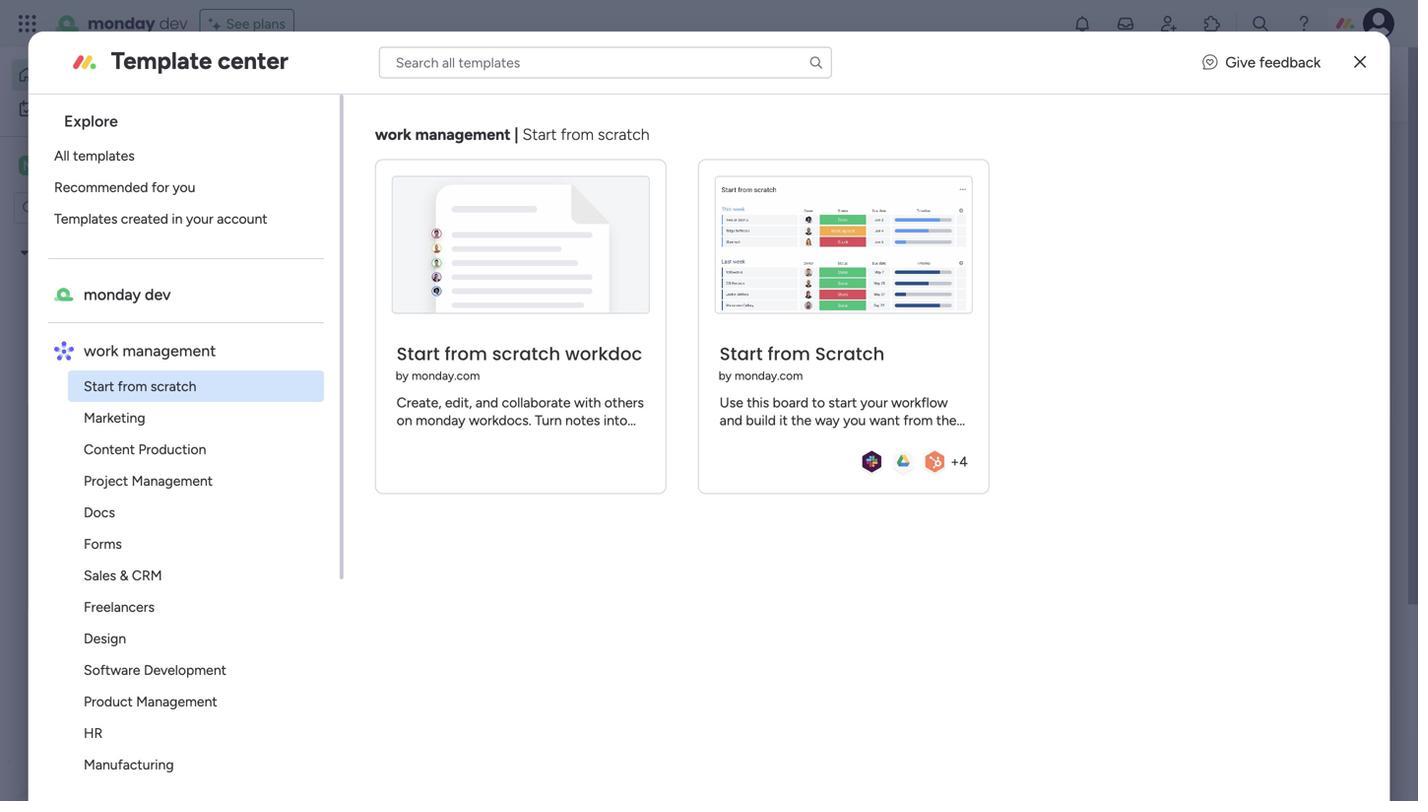 Task type: describe. For each thing, give the bounding box(es) containing it.
dev for bugs queue
[[772, 393, 795, 410]]

give for v2 user feedback icon
[[1166, 64, 1197, 82]]

my up workdocs.
[[516, 393, 535, 410]]

good
[[281, 54, 315, 71]]

workspace selection element
[[19, 154, 113, 177]]

create, edit, and collaborate with others on monday workdocs. turn notes into actionable tasks, share charts, embed videos and more.
[[397, 394, 644, 464]]

more.
[[467, 447, 502, 464]]

recently
[[332, 162, 405, 183]]

dev for recommended for you
[[145, 285, 171, 304]]

1 horizontal spatial lottie animation element
[[646, 47, 1200, 122]]

retrospectives
[[68, 412, 161, 429]]

management for work management
[[122, 341, 216, 360]]

monday.com inside 'start from scratch by monday.com'
[[735, 369, 803, 383]]

4 > from the left
[[869, 393, 877, 410]]

work inside option
[[68, 100, 98, 117]]

account
[[217, 210, 267, 227]]

bugs queue inside quick search results list box
[[723, 361, 810, 380]]

explore
[[64, 112, 118, 131]]

1 > from the left
[[433, 393, 441, 410]]

morning,
[[319, 54, 373, 71]]

edit,
[[445, 394, 472, 411]]

templates created in your account
[[54, 210, 267, 227]]

workdocs.
[[469, 412, 532, 429]]

work for work management
[[84, 341, 118, 360]]

workspaces
[[281, 96, 365, 115]]

sprints
[[68, 311, 112, 328]]

getting started
[[68, 445, 165, 462]]

0 horizontal spatial bugs
[[68, 378, 99, 395]]

center
[[218, 46, 289, 75]]

visited
[[409, 162, 464, 183]]

help image
[[1295, 14, 1314, 34]]

feedback for v2 user feedback image
[[1260, 53, 1322, 71]]

my scrum team
[[35, 244, 131, 261]]

home link
[[12, 59, 212, 91]]

dev for roadmap
[[407, 393, 429, 410]]

caret down image
[[21, 246, 29, 260]]

team for bugs queue
[[832, 393, 865, 410]]

template
[[111, 46, 212, 75]]

monday for roadmap
[[354, 393, 403, 410]]

recently visited
[[332, 162, 464, 183]]

Search in workspace field
[[41, 197, 165, 219]]

with
[[574, 394, 601, 411]]

monday dev > my team > my scrum team for roadmap
[[354, 393, 611, 410]]

invite members image
[[1160, 14, 1179, 34]]

maria!
[[376, 54, 414, 71]]

software
[[84, 662, 140, 678]]

for
[[151, 179, 169, 196]]

my work option
[[12, 93, 212, 124]]

search
[[1325, 75, 1374, 94]]

|
[[515, 125, 519, 144]]

your inside good morning, maria! quickly access your recent boards, inbox and workspaces
[[391, 74, 422, 93]]

queue inside quick search results list box
[[762, 361, 810, 380]]

bugs inside quick search results list box
[[723, 361, 758, 380]]

+ 4
[[951, 453, 968, 470]]

management for project management
[[131, 472, 213, 489]]

give feedback link
[[1203, 51, 1322, 74]]

my team
[[45, 156, 110, 175]]

into
[[604, 412, 628, 429]]

home
[[43, 67, 81, 83]]

created
[[121, 210, 168, 227]]

manufacturing
[[84, 756, 174, 773]]

videos
[[397, 447, 437, 464]]

production
[[138, 441, 206, 458]]

see plans
[[226, 15, 286, 32]]

start from scratch
[[84, 378, 196, 395]]

management for work management | start from scratch
[[416, 125, 511, 144]]

workdoc
[[565, 342, 643, 367]]

tasks
[[68, 278, 101, 295]]

dev up template
[[159, 12, 188, 34]]

forms
[[84, 536, 122, 552]]

work management templates element
[[48, 370, 340, 801]]

monday for bugs queue
[[719, 393, 769, 410]]

from for start from scratch workdoc by monday.com
[[445, 342, 488, 367]]

0 vertical spatial monday dev
[[88, 12, 188, 34]]

start from scratch by monday.com
[[719, 342, 885, 383]]

scratch
[[816, 342, 885, 367]]

from down inbox
[[561, 125, 594, 144]]

list box containing explore
[[36, 95, 344, 801]]

inbox
[[533, 74, 572, 93]]

quick search
[[1280, 75, 1374, 94]]

scratch for start from scratch
[[150, 378, 196, 395]]

software development
[[84, 662, 226, 678]]

list box containing my scrum team
[[0, 232, 251, 737]]

team inside workspace selection element
[[71, 156, 110, 175]]

freelancers
[[84, 599, 154, 615]]

charts,
[[540, 430, 581, 446]]

in
[[172, 210, 183, 227]]

my down scratch
[[881, 393, 900, 410]]

management for product management
[[136, 693, 217, 710]]

getting
[[68, 445, 115, 462]]

recent
[[426, 74, 472, 93]]

project
[[84, 472, 128, 489]]

from for start from scratch by monday.com
[[768, 342, 811, 367]]

tasks,
[[465, 430, 499, 446]]

scratch for start from scratch workdoc by monday.com
[[492, 342, 561, 367]]

boards,
[[476, 74, 529, 93]]

from for start from scratch
[[118, 378, 147, 395]]

hr
[[84, 725, 103, 741]]

work management | start from scratch
[[375, 125, 650, 144]]

4
[[960, 453, 968, 470]]

marketing
[[84, 409, 145, 426]]

crm
[[132, 567, 162, 584]]

others
[[605, 394, 644, 411]]

content
[[84, 441, 135, 458]]

on
[[397, 412, 413, 429]]

0 horizontal spatial scrum
[[58, 244, 96, 261]]

close image
[[1355, 55, 1367, 69]]

feedback for v2 user feedback icon
[[1166, 86, 1228, 104]]



Task type: locate. For each thing, give the bounding box(es) containing it.
0 horizontal spatial scratch
[[150, 378, 196, 395]]

&
[[119, 567, 128, 584]]

Search all templates search field
[[379, 47, 833, 78]]

work down sprints
[[84, 341, 118, 360]]

2 monday dev > my team > my scrum team from the left
[[719, 393, 976, 410]]

my right workspace icon
[[45, 156, 68, 175]]

2 vertical spatial and
[[441, 447, 464, 464]]

v2 bolt switch image
[[1263, 73, 1275, 95]]

1 vertical spatial lottie animation element
[[0, 602, 251, 801]]

option
[[0, 235, 251, 239]]

start from scratch workdoc by monday.com
[[396, 342, 643, 383]]

from inside start from scratch workdoc by monday.com
[[445, 342, 488, 367]]

0 vertical spatial management
[[131, 472, 213, 489]]

give left v2 user feedback image
[[1166, 64, 1197, 82]]

0 horizontal spatial management
[[122, 341, 216, 360]]

1 horizontal spatial management
[[416, 125, 511, 144]]

dev up work management
[[145, 285, 171, 304]]

my inside workspace selection element
[[45, 156, 68, 175]]

> down 'start from scratch by monday.com'
[[798, 393, 807, 410]]

scratch inside work management templates element
[[150, 378, 196, 395]]

my right caret down "icon"
[[35, 244, 54, 261]]

content production
[[84, 441, 206, 458]]

2 horizontal spatial team
[[832, 393, 865, 410]]

1 vertical spatial feedback
[[1166, 86, 1228, 104]]

project management
[[84, 472, 213, 489]]

1 monday.com from the left
[[412, 369, 480, 383]]

team for roadmap
[[467, 393, 500, 410]]

list box
[[36, 95, 344, 801], [0, 232, 251, 737]]

2 > from the left
[[504, 393, 512, 410]]

start inside start from scratch workdoc by monday.com
[[397, 342, 440, 367]]

0 horizontal spatial bugs queue
[[68, 378, 143, 395]]

give feedback for v2 user feedback icon
[[1166, 64, 1228, 104]]

1 horizontal spatial monday.com
[[735, 369, 803, 383]]

scratch up collaborate on the left of the page
[[492, 342, 561, 367]]

0 vertical spatial management
[[416, 125, 511, 144]]

monday dev > my team > my scrum team down scratch
[[719, 393, 976, 410]]

start for start from scratch by monday.com
[[720, 342, 763, 367]]

templates
[[73, 147, 135, 164]]

work up recently visited
[[375, 125, 412, 144]]

recommended
[[54, 179, 148, 196]]

queue
[[762, 361, 810, 380], [102, 378, 143, 395]]

1 vertical spatial and
[[476, 394, 499, 411]]

scrum
[[58, 244, 96, 261], [538, 393, 576, 410], [903, 393, 941, 410]]

bugs queue inside list box
[[68, 378, 143, 395]]

bugs
[[723, 361, 758, 380], [68, 378, 99, 395]]

1 horizontal spatial scratch
[[492, 342, 561, 367]]

templates
[[54, 210, 117, 227]]

start inside work management templates element
[[84, 378, 114, 395]]

1 horizontal spatial your
[[391, 74, 422, 93]]

quick search results list box
[[304, 184, 1046, 687]]

you
[[173, 179, 195, 196]]

0 vertical spatial and
[[576, 74, 602, 93]]

management up 'start from scratch'
[[122, 341, 216, 360]]

scratch down work management
[[150, 378, 196, 395]]

create,
[[397, 394, 442, 411]]

dev up on
[[407, 393, 429, 410]]

0 horizontal spatial feedback
[[1166, 86, 1228, 104]]

1 horizontal spatial by
[[719, 369, 732, 383]]

plans
[[253, 15, 286, 32]]

apps image
[[1203, 14, 1223, 34]]

1 horizontal spatial bugs queue
[[723, 361, 810, 380]]

team up the recommended
[[71, 156, 110, 175]]

1 vertical spatial monday dev
[[84, 285, 171, 304]]

0 vertical spatial work
[[68, 100, 98, 117]]

product management
[[84, 693, 217, 710]]

monday dev > my team > my scrum team for bugs queue
[[719, 393, 976, 410]]

2 horizontal spatial team
[[944, 393, 976, 410]]

start for start from scratch
[[84, 378, 114, 395]]

+
[[951, 453, 960, 470]]

1 public board image from the left
[[329, 360, 351, 381]]

notifications image
[[1073, 14, 1093, 34]]

1 horizontal spatial public board image
[[694, 360, 716, 381]]

> down scratch
[[869, 393, 877, 410]]

scratch
[[598, 125, 650, 144], [492, 342, 561, 367], [150, 378, 196, 395]]

work down home
[[68, 100, 98, 117]]

1 horizontal spatial scrum
[[538, 393, 576, 410]]

2 vertical spatial work
[[84, 341, 118, 360]]

work for work management | start from scratch
[[375, 125, 412, 144]]

from up edit,
[[445, 342, 488, 367]]

1 vertical spatial management
[[122, 341, 216, 360]]

monday inside list box
[[84, 285, 141, 304]]

team down templates
[[99, 244, 131, 261]]

0 horizontal spatial your
[[186, 210, 213, 227]]

2 vertical spatial scratch
[[150, 378, 196, 395]]

explore heading
[[48, 95, 340, 140]]

1 horizontal spatial monday dev > my team > my scrum team
[[719, 393, 976, 410]]

0 horizontal spatial team
[[99, 244, 131, 261]]

v2 user feedback image
[[1203, 51, 1218, 74]]

1 horizontal spatial team
[[579, 393, 611, 410]]

team up the + 4 at the right bottom of page
[[944, 393, 976, 410]]

by right the "add to favorites" image
[[719, 369, 732, 383]]

roadmap down sprints
[[68, 345, 127, 362]]

0 horizontal spatial by
[[396, 369, 409, 383]]

development
[[144, 662, 226, 678]]

team up workdocs.
[[467, 393, 500, 410]]

monday up sprints
[[84, 285, 141, 304]]

0 horizontal spatial monday.com
[[412, 369, 480, 383]]

feedback up quick
[[1260, 53, 1322, 71]]

feedback down v2 user feedback image
[[1166, 86, 1228, 104]]

give feedback for v2 user feedback image
[[1226, 53, 1322, 71]]

1 horizontal spatial bugs
[[723, 361, 758, 380]]

0 horizontal spatial team
[[71, 156, 110, 175]]

v2 user feedback image
[[1144, 73, 1158, 95]]

monday down 'start from scratch by monday.com'
[[719, 393, 769, 410]]

collaborate
[[502, 394, 571, 411]]

from inside work management templates element
[[118, 378, 147, 395]]

give
[[1226, 53, 1256, 71], [1166, 64, 1197, 82]]

from inside 'start from scratch by monday.com'
[[768, 342, 811, 367]]

monday.com inside start from scratch workdoc by monday.com
[[412, 369, 480, 383]]

my work link
[[12, 93, 212, 124]]

0 horizontal spatial monday dev > my team > my scrum team
[[354, 393, 611, 410]]

roadmap inside list box
[[68, 345, 127, 362]]

monday dev > my team > my scrum team up workdocs.
[[354, 393, 611, 410]]

and right inbox
[[576, 74, 602, 93]]

monday
[[88, 12, 155, 34], [84, 285, 141, 304], [354, 393, 403, 410], [719, 393, 769, 410], [416, 412, 466, 429]]

1 horizontal spatial team
[[467, 393, 500, 410]]

0 horizontal spatial give
[[1166, 64, 1197, 82]]

workspace image
[[19, 155, 38, 176]]

search image
[[809, 55, 825, 70]]

>
[[433, 393, 441, 410], [504, 393, 512, 410], [798, 393, 807, 410], [869, 393, 877, 410]]

your
[[391, 74, 422, 93], [186, 210, 213, 227]]

your down maria!
[[391, 74, 422, 93]]

monday dev
[[88, 12, 188, 34], [84, 285, 171, 304]]

sales
[[84, 567, 116, 584]]

actionable
[[397, 430, 461, 446]]

0 vertical spatial scratch
[[598, 125, 650, 144]]

share
[[503, 430, 536, 446]]

team up notes on the bottom left of page
[[579, 393, 611, 410]]

management down development
[[136, 693, 217, 710]]

scratch inside start from scratch workdoc by monday.com
[[492, 342, 561, 367]]

0 horizontal spatial lottie animation element
[[0, 602, 251, 801]]

give feedback
[[1226, 53, 1322, 71], [1166, 64, 1228, 104]]

recommended for you
[[54, 179, 195, 196]]

monday dev up sprints
[[84, 285, 171, 304]]

your inside explore element
[[186, 210, 213, 227]]

monday inside create, edit, and collaborate with others on monday workdocs. turn notes into actionable tasks, share charts, embed videos and more.
[[416, 412, 466, 429]]

0 vertical spatial your
[[391, 74, 422, 93]]

management inside list box
[[122, 341, 216, 360]]

roadmap
[[68, 345, 127, 362], [358, 361, 426, 380]]

and
[[576, 74, 602, 93], [476, 394, 499, 411], [441, 447, 464, 464]]

m
[[23, 157, 34, 174]]

1 monday dev > my team > my scrum team from the left
[[354, 393, 611, 410]]

0 horizontal spatial queue
[[102, 378, 143, 395]]

by inside 'start from scratch by monday.com'
[[719, 369, 732, 383]]

quickly
[[281, 74, 334, 93]]

quick
[[1280, 75, 1321, 94]]

add to favorites image
[[627, 360, 647, 380]]

team down scratch
[[832, 393, 865, 410]]

lottie animation element
[[646, 47, 1200, 122], [0, 602, 251, 801]]

work inside list box
[[84, 341, 118, 360]]

scratch down search all templates search field
[[598, 125, 650, 144]]

> up workdocs.
[[504, 393, 512, 410]]

queue up marketing
[[102, 378, 143, 395]]

1 horizontal spatial roadmap
[[358, 361, 426, 380]]

and inside good morning, maria! quickly access your recent boards, inbox and workspaces
[[576, 74, 602, 93]]

bugs queue up marketing
[[68, 378, 143, 395]]

> left edit,
[[433, 393, 441, 410]]

scrum for roadmap
[[538, 393, 576, 410]]

home option
[[12, 59, 212, 91]]

management up visited
[[416, 125, 511, 144]]

my work
[[45, 100, 98, 117]]

monday dev up template
[[88, 12, 188, 34]]

product
[[84, 693, 133, 710]]

2 horizontal spatial and
[[576, 74, 602, 93]]

team for bugs queue
[[944, 393, 976, 410]]

notes
[[566, 412, 600, 429]]

by inside start from scratch workdoc by monday.com
[[396, 369, 409, 383]]

roadmap inside quick search results list box
[[358, 361, 426, 380]]

1 vertical spatial your
[[186, 210, 213, 227]]

see plans button
[[200, 9, 295, 38]]

my inside list box
[[35, 244, 54, 261]]

from
[[561, 125, 594, 144], [445, 342, 488, 367], [768, 342, 811, 367], [118, 378, 147, 395]]

2 horizontal spatial scratch
[[598, 125, 650, 144]]

0 horizontal spatial and
[[441, 447, 464, 464]]

all templates
[[54, 147, 135, 164]]

2 horizontal spatial scrum
[[903, 393, 941, 410]]

from up marketing
[[118, 378, 147, 395]]

my right create,
[[445, 393, 464, 410]]

feedback
[[1260, 53, 1322, 71], [1166, 86, 1228, 104]]

all
[[54, 147, 69, 164]]

monday dev inside list box
[[84, 285, 171, 304]]

and down actionable
[[441, 447, 464, 464]]

monday up on
[[354, 393, 403, 410]]

my
[[45, 100, 64, 117], [45, 156, 68, 175], [35, 244, 54, 261], [445, 393, 464, 410], [516, 393, 535, 410], [810, 393, 829, 410], [881, 393, 900, 410]]

queue left scratch
[[762, 361, 810, 380]]

your right the in
[[186, 210, 213, 227]]

bugs queue left scratch
[[723, 361, 810, 380]]

started
[[119, 445, 165, 462]]

maria williams image
[[1364, 8, 1395, 39]]

1 horizontal spatial give
[[1226, 53, 1256, 71]]

team inside list box
[[99, 244, 131, 261]]

dev inside list box
[[145, 285, 171, 304]]

public board image
[[329, 360, 351, 381], [694, 360, 716, 381]]

0 horizontal spatial roadmap
[[68, 345, 127, 362]]

give right v2 user feedback image
[[1226, 53, 1256, 71]]

0 vertical spatial lottie animation element
[[646, 47, 1200, 122]]

start for start from scratch workdoc by monday.com
[[397, 342, 440, 367]]

my inside option
[[45, 100, 64, 117]]

public board image for roadmap
[[329, 360, 351, 381]]

public board image for bugs queue
[[694, 360, 716, 381]]

0 vertical spatial feedback
[[1260, 53, 1322, 71]]

1 horizontal spatial feedback
[[1260, 53, 1322, 71]]

from left scratch
[[768, 342, 811, 367]]

work management
[[84, 341, 216, 360]]

inbox image
[[1116, 14, 1136, 34]]

0 horizontal spatial public board image
[[329, 360, 351, 381]]

1 horizontal spatial queue
[[762, 361, 810, 380]]

management down production
[[131, 472, 213, 489]]

1 vertical spatial work
[[375, 125, 412, 144]]

give feedback right v2 user feedback icon
[[1166, 64, 1228, 104]]

give for v2 user feedback image
[[1226, 53, 1256, 71]]

dev
[[159, 12, 188, 34], [145, 285, 171, 304], [407, 393, 429, 410], [772, 393, 795, 410]]

1 by from the left
[[396, 369, 409, 383]]

my down home
[[45, 100, 64, 117]]

1 vertical spatial scratch
[[492, 342, 561, 367]]

None search field
[[379, 47, 833, 78]]

and up workdocs.
[[476, 394, 499, 411]]

1 vertical spatial management
[[136, 693, 217, 710]]

design
[[84, 630, 126, 647]]

by up create,
[[396, 369, 409, 383]]

turn
[[535, 412, 562, 429]]

scrum for bugs queue
[[903, 393, 941, 410]]

work
[[68, 100, 98, 117], [375, 125, 412, 144], [84, 341, 118, 360]]

template center
[[111, 46, 289, 75]]

2 public board image from the left
[[694, 360, 716, 381]]

access
[[338, 74, 387, 93]]

quick search button
[[1248, 65, 1389, 104]]

monday for recommended for you
[[84, 285, 141, 304]]

monday up home link
[[88, 12, 155, 34]]

sales & crm
[[84, 567, 162, 584]]

see
[[226, 15, 250, 32]]

start inside 'start from scratch by monday.com'
[[720, 342, 763, 367]]

explore element
[[48, 140, 340, 235]]

my down 'start from scratch by monday.com'
[[810, 393, 829, 410]]

roadmap up create,
[[358, 361, 426, 380]]

monday up actionable
[[416, 412, 466, 429]]

search everything image
[[1251, 14, 1271, 34]]

public board image
[[42, 277, 61, 296]]

2 monday.com from the left
[[735, 369, 803, 383]]

select product image
[[18, 14, 37, 34]]

team for roadmap
[[579, 393, 611, 410]]

3 > from the left
[[798, 393, 807, 410]]

give feedback up v2 bolt switch icon
[[1226, 53, 1322, 71]]

2 by from the left
[[719, 369, 732, 383]]

embed
[[585, 430, 628, 446]]

good morning, maria! quickly access your recent boards, inbox and workspaces
[[281, 54, 602, 115]]

lottie animation image
[[0, 602, 251, 801]]

docs
[[84, 504, 115, 521]]

dev down 'start from scratch by monday.com'
[[772, 393, 795, 410]]

1 horizontal spatial and
[[476, 394, 499, 411]]



Task type: vqa. For each thing, say whether or not it's contained in the screenshot.
meeting
no



